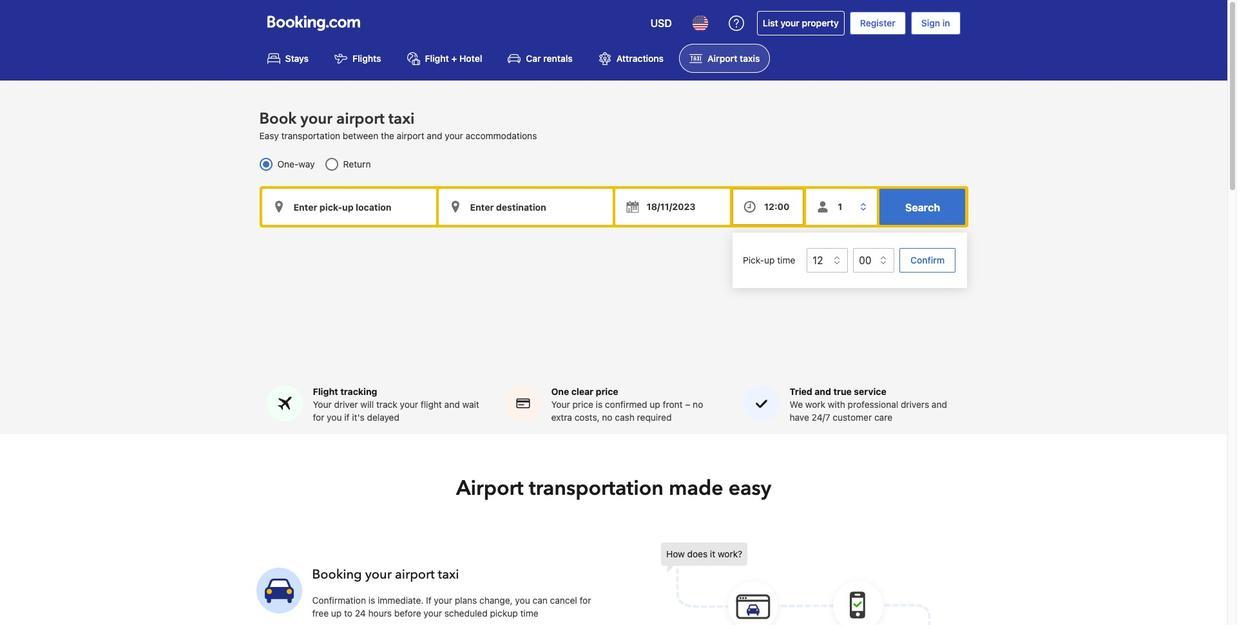 Task type: locate. For each thing, give the bounding box(es) containing it.
for left if at the left bottom of the page
[[313, 412, 325, 423]]

1 vertical spatial you
[[515, 595, 531, 606]]

confirmation
[[312, 595, 366, 606]]

0 horizontal spatial transportation
[[281, 130, 341, 141]]

drivers
[[901, 399, 930, 410]]

1 your from the left
[[313, 399, 332, 410]]

0 horizontal spatial no
[[602, 412, 613, 423]]

up down 12:00 button
[[765, 255, 775, 266]]

and
[[427, 130, 443, 141], [815, 387, 832, 397], [445, 399, 460, 410], [932, 399, 948, 410]]

usd
[[651, 17, 672, 29]]

1 vertical spatial no
[[602, 412, 613, 423]]

flights link
[[324, 44, 392, 73]]

is inside confirmation is immediate. if your plans change, you can cancel for free up to 24 hours before your scheduled pickup time
[[369, 595, 375, 606]]

your up immediate.
[[365, 566, 392, 584]]

flight up the driver
[[313, 387, 338, 397]]

0 vertical spatial for
[[313, 412, 325, 423]]

up left the "to"
[[331, 608, 342, 619]]

1 horizontal spatial your
[[552, 399, 570, 410]]

0 horizontal spatial you
[[327, 412, 342, 423]]

customer
[[833, 412, 873, 423]]

professional
[[848, 399, 899, 410]]

your right if
[[434, 595, 453, 606]]

attractions link
[[589, 44, 674, 73]]

car
[[526, 53, 541, 64]]

one
[[552, 387, 570, 397]]

1 horizontal spatial airport
[[708, 53, 738, 64]]

0 horizontal spatial is
[[369, 595, 375, 606]]

you left if at the left bottom of the page
[[327, 412, 342, 423]]

front
[[663, 399, 683, 410]]

1 vertical spatial up
[[650, 399, 661, 410]]

your down one
[[552, 399, 570, 410]]

booking airport taxi image
[[662, 543, 932, 625], [256, 568, 302, 614]]

1 horizontal spatial time
[[778, 255, 796, 266]]

is
[[596, 399, 603, 410], [369, 595, 375, 606]]

0 horizontal spatial flight
[[313, 387, 338, 397]]

to
[[344, 608, 353, 619]]

pick-up time
[[744, 255, 796, 266]]

2 vertical spatial airport
[[395, 566, 435, 584]]

airport
[[337, 109, 385, 130], [397, 130, 425, 141], [395, 566, 435, 584]]

0 horizontal spatial time
[[521, 608, 539, 619]]

0 vertical spatial you
[[327, 412, 342, 423]]

1 horizontal spatial no
[[693, 399, 704, 410]]

1 horizontal spatial taxi
[[438, 566, 459, 584]]

0 vertical spatial flight
[[425, 53, 449, 64]]

no left cash
[[602, 412, 613, 423]]

1 vertical spatial flight
[[313, 387, 338, 397]]

taxi up the
[[389, 109, 415, 130]]

1 vertical spatial price
[[573, 399, 594, 410]]

accommodations
[[466, 130, 537, 141]]

0 vertical spatial transportation
[[281, 130, 341, 141]]

for right cancel
[[580, 595, 592, 606]]

between
[[343, 130, 379, 141]]

book your airport taxi easy transportation between the airport and your accommodations
[[260, 109, 537, 141]]

taxi up plans
[[438, 566, 459, 584]]

up
[[765, 255, 775, 266], [650, 399, 661, 410], [331, 608, 342, 619]]

your left the driver
[[313, 399, 332, 410]]

and left wait
[[445, 399, 460, 410]]

tracking
[[341, 387, 378, 397]]

your down if
[[424, 608, 442, 619]]

airport for airport transportation made easy
[[456, 475, 524, 503]]

transportation inside book your airport taxi easy transportation between the airport and your accommodations
[[281, 130, 341, 141]]

transportation
[[281, 130, 341, 141], [529, 475, 664, 503]]

for inside the 'flight tracking your driver will track your flight and wait for you if it's delayed'
[[313, 412, 325, 423]]

required
[[637, 412, 672, 423]]

price up confirmed
[[596, 387, 619, 397]]

is inside the one clear price your price is confirmed up front – no extra costs, no cash required
[[596, 399, 603, 410]]

pick-
[[744, 255, 765, 266]]

and inside the 'flight tracking your driver will track your flight and wait for you if it's delayed'
[[445, 399, 460, 410]]

up inside the one clear price your price is confirmed up front – no extra costs, no cash required
[[650, 399, 661, 410]]

book
[[260, 109, 297, 130]]

price down the clear
[[573, 399, 594, 410]]

1 vertical spatial airport
[[397, 130, 425, 141]]

1 horizontal spatial flight
[[425, 53, 449, 64]]

airport for booking
[[395, 566, 435, 584]]

for for flight tracking your driver will track your flight and wait for you if it's delayed
[[313, 412, 325, 423]]

1 horizontal spatial is
[[596, 399, 603, 410]]

one-
[[278, 159, 299, 170]]

time down the can
[[521, 608, 539, 619]]

can
[[533, 595, 548, 606]]

0 vertical spatial airport
[[708, 53, 738, 64]]

before
[[394, 608, 421, 619]]

0 horizontal spatial booking airport taxi image
[[256, 568, 302, 614]]

flight tracking your driver will track your flight and wait for you if it's delayed
[[313, 387, 480, 423]]

stays
[[285, 53, 309, 64]]

time
[[778, 255, 796, 266], [521, 608, 539, 619]]

search
[[906, 202, 941, 214]]

for
[[313, 412, 325, 423], [580, 595, 592, 606]]

1 vertical spatial airport
[[456, 475, 524, 503]]

and inside book your airport taxi easy transportation between the airport and your accommodations
[[427, 130, 443, 141]]

airport up 'between'
[[337, 109, 385, 130]]

pickup
[[490, 608, 518, 619]]

flight inside the 'flight tracking your driver will track your flight and wait for you if it's delayed'
[[313, 387, 338, 397]]

1 horizontal spatial transportation
[[529, 475, 664, 503]]

0 horizontal spatial taxi
[[389, 109, 415, 130]]

airport right the
[[397, 130, 425, 141]]

clear
[[572, 387, 594, 397]]

1 vertical spatial time
[[521, 608, 539, 619]]

list your property
[[763, 17, 839, 28]]

airport transportation made easy
[[456, 475, 772, 503]]

1 horizontal spatial price
[[596, 387, 619, 397]]

0 vertical spatial taxi
[[389, 109, 415, 130]]

no right – in the bottom of the page
[[693, 399, 704, 410]]

does
[[688, 549, 708, 560]]

0 horizontal spatial price
[[573, 399, 594, 410]]

1 vertical spatial taxi
[[438, 566, 459, 584]]

0 vertical spatial up
[[765, 255, 775, 266]]

how does it work?
[[667, 549, 743, 560]]

tried and true service we work with professional drivers and have 24/7 customer care
[[790, 387, 948, 423]]

is up costs,
[[596, 399, 603, 410]]

1 horizontal spatial up
[[650, 399, 661, 410]]

your
[[313, 399, 332, 410], [552, 399, 570, 410]]

is up hours
[[369, 595, 375, 606]]

booking your airport taxi
[[312, 566, 459, 584]]

1 horizontal spatial you
[[515, 595, 531, 606]]

up up the required
[[650, 399, 661, 410]]

1 vertical spatial transportation
[[529, 475, 664, 503]]

0 vertical spatial airport
[[337, 109, 385, 130]]

+
[[452, 53, 457, 64]]

you left the can
[[515, 595, 531, 606]]

your
[[781, 17, 800, 28], [301, 109, 333, 130], [445, 130, 463, 141], [400, 399, 419, 410], [365, 566, 392, 584], [434, 595, 453, 606], [424, 608, 442, 619]]

hours
[[369, 608, 392, 619]]

flight
[[425, 53, 449, 64], [313, 387, 338, 397]]

and right the
[[427, 130, 443, 141]]

your right list
[[781, 17, 800, 28]]

sign in
[[922, 17, 951, 28]]

scheduled
[[445, 608, 488, 619]]

flight inside "link"
[[425, 53, 449, 64]]

2 horizontal spatial up
[[765, 255, 775, 266]]

2 your from the left
[[552, 399, 570, 410]]

your right track
[[400, 399, 419, 410]]

car rentals
[[526, 53, 573, 64]]

1 vertical spatial for
[[580, 595, 592, 606]]

time right 'pick-'
[[778, 255, 796, 266]]

0 horizontal spatial your
[[313, 399, 332, 410]]

register
[[861, 17, 896, 28]]

hotel
[[460, 53, 483, 64]]

1 vertical spatial is
[[369, 595, 375, 606]]

flight left +
[[425, 53, 449, 64]]

0 horizontal spatial airport
[[456, 475, 524, 503]]

you
[[327, 412, 342, 423], [515, 595, 531, 606]]

for inside confirmation is immediate. if your plans change, you can cancel for free up to 24 hours before your scheduled pickup time
[[580, 595, 592, 606]]

0 vertical spatial no
[[693, 399, 704, 410]]

0 vertical spatial is
[[596, 399, 603, 410]]

0 horizontal spatial up
[[331, 608, 342, 619]]

2 vertical spatial up
[[331, 608, 342, 619]]

usd button
[[643, 8, 680, 39]]

0 horizontal spatial for
[[313, 412, 325, 423]]

airport up if
[[395, 566, 435, 584]]

1 horizontal spatial for
[[580, 595, 592, 606]]

taxi inside book your airport taxi easy transportation between the airport and your accommodations
[[389, 109, 415, 130]]

12:00
[[765, 201, 790, 212]]

12:00 button
[[733, 189, 804, 225]]



Task type: vqa. For each thing, say whether or not it's contained in the screenshot.
"Confirmed"
yes



Task type: describe. For each thing, give the bounding box(es) containing it.
your inside the one clear price your price is confirmed up front – no extra costs, no cash required
[[552, 399, 570, 410]]

the
[[381, 130, 395, 141]]

if
[[345, 412, 350, 423]]

time inside confirmation is immediate. if your plans change, you can cancel for free up to 24 hours before your scheduled pickup time
[[521, 608, 539, 619]]

airport taxis
[[708, 53, 760, 64]]

booking.com online hotel reservations image
[[267, 15, 360, 31]]

24/7
[[812, 412, 831, 423]]

0 vertical spatial price
[[596, 387, 619, 397]]

airport for book
[[337, 109, 385, 130]]

you inside confirmation is immediate. if your plans change, you can cancel for free up to 24 hours before your scheduled pickup time
[[515, 595, 531, 606]]

driver
[[334, 399, 358, 410]]

flight for flight + hotel
[[425, 53, 449, 64]]

your inside the 'flight tracking your driver will track your flight and wait for you if it's delayed'
[[313, 399, 332, 410]]

your inside the 'flight tracking your driver will track your flight and wait for you if it's delayed'
[[400, 399, 419, 410]]

it
[[711, 549, 716, 560]]

extra
[[552, 412, 573, 423]]

confirmed
[[605, 399, 648, 410]]

taxi for booking
[[438, 566, 459, 584]]

18/11/2023 button
[[615, 189, 731, 225]]

confirm
[[911, 255, 945, 266]]

sign
[[922, 17, 941, 28]]

true
[[834, 387, 852, 397]]

change,
[[480, 595, 513, 606]]

and right drivers
[[932, 399, 948, 410]]

have
[[790, 412, 810, 423]]

property
[[802, 17, 839, 28]]

cancel
[[550, 595, 578, 606]]

it's
[[352, 412, 365, 423]]

confirmation is immediate. if your plans change, you can cancel for free up to 24 hours before your scheduled pickup time
[[312, 595, 592, 619]]

your right book
[[301, 109, 333, 130]]

flight + hotel link
[[397, 44, 493, 73]]

way
[[299, 159, 315, 170]]

register link
[[850, 12, 906, 35]]

stays link
[[257, 44, 319, 73]]

made
[[669, 475, 724, 503]]

easy
[[729, 475, 772, 503]]

plans
[[455, 595, 477, 606]]

if
[[426, 595, 432, 606]]

you inside the 'flight tracking your driver will track your flight and wait for you if it's delayed'
[[327, 412, 342, 423]]

wait
[[463, 399, 480, 410]]

care
[[875, 412, 893, 423]]

Enter destination text field
[[439, 189, 613, 225]]

delayed
[[367, 412, 400, 423]]

for for confirmation is immediate. if your plans change, you can cancel for free up to 24 hours before your scheduled pickup time
[[580, 595, 592, 606]]

immediate.
[[378, 595, 424, 606]]

easy
[[260, 130, 279, 141]]

one clear price your price is confirmed up front – no extra costs, no cash required
[[552, 387, 704, 423]]

tried
[[790, 387, 813, 397]]

list your property link
[[757, 11, 845, 35]]

costs,
[[575, 412, 600, 423]]

cash
[[615, 412, 635, 423]]

with
[[828, 399, 846, 410]]

how
[[667, 549, 685, 560]]

airport taxis link
[[680, 44, 771, 73]]

and up work
[[815, 387, 832, 397]]

one-way
[[278, 159, 315, 170]]

track
[[377, 399, 398, 410]]

flight for flight tracking your driver will track your flight and wait for you if it's delayed
[[313, 387, 338, 397]]

0 vertical spatial time
[[778, 255, 796, 266]]

search button
[[880, 189, 966, 225]]

–
[[686, 399, 691, 410]]

taxis
[[740, 53, 760, 64]]

service
[[855, 387, 887, 397]]

taxi for book
[[389, 109, 415, 130]]

work
[[806, 399, 826, 410]]

flight + hotel
[[425, 53, 483, 64]]

18/11/2023
[[647, 201, 696, 212]]

in
[[943, 17, 951, 28]]

flights
[[353, 53, 381, 64]]

airport for airport taxis
[[708, 53, 738, 64]]

will
[[361, 399, 374, 410]]

car rentals link
[[498, 44, 583, 73]]

confirm button
[[900, 248, 956, 273]]

work?
[[718, 549, 743, 560]]

booking
[[312, 566, 362, 584]]

return
[[343, 159, 371, 170]]

rentals
[[544, 53, 573, 64]]

we
[[790, 399, 803, 410]]

your left accommodations
[[445, 130, 463, 141]]

flight
[[421, 399, 442, 410]]

Enter pick-up location text field
[[262, 189, 436, 225]]

24
[[355, 608, 366, 619]]

up inside confirmation is immediate. if your plans change, you can cancel for free up to 24 hours before your scheduled pickup time
[[331, 608, 342, 619]]

list
[[763, 17, 779, 28]]

1 horizontal spatial booking airport taxi image
[[662, 543, 932, 625]]

attractions
[[617, 53, 664, 64]]

sign in link
[[912, 12, 961, 35]]

free
[[312, 608, 329, 619]]



